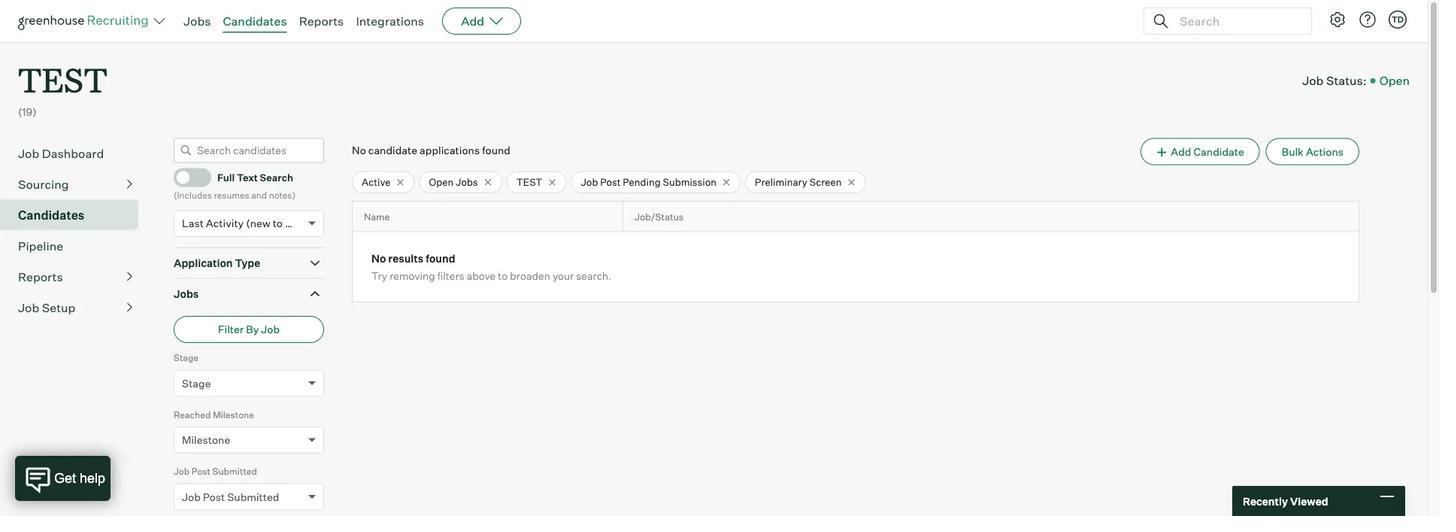 Task type: locate. For each thing, give the bounding box(es) containing it.
sourcing link
[[18, 175, 132, 193]]

reports link left integrations link
[[299, 14, 344, 29]]

reports link
[[299, 14, 344, 29], [18, 268, 132, 286]]

to
[[273, 217, 283, 230], [498, 269, 508, 282]]

milestone down the stage element on the bottom left
[[213, 409, 254, 420]]

filter by job button
[[174, 316, 324, 343]]

1 vertical spatial open
[[429, 176, 454, 188]]

post
[[600, 176, 621, 188], [192, 466, 211, 477], [203, 490, 225, 503]]

open down applications
[[429, 176, 454, 188]]

post down reached
[[192, 466, 211, 477]]

1 vertical spatial found
[[426, 252, 456, 265]]

name
[[364, 211, 390, 222]]

0 horizontal spatial add
[[461, 14, 485, 29]]

open
[[1380, 73, 1410, 88], [429, 176, 454, 188]]

stage
[[174, 352, 199, 363], [182, 377, 211, 390]]

recently
[[1243, 494, 1289, 508]]

type
[[235, 257, 260, 270]]

1 vertical spatial submitted
[[227, 490, 279, 503]]

1 horizontal spatial open
[[1380, 73, 1410, 88]]

test link
[[18, 42, 107, 105]]

1 vertical spatial reports
[[18, 269, 63, 284]]

application type
[[174, 257, 260, 270]]

viewed
[[1291, 494, 1329, 508]]

job dashboard
[[18, 146, 104, 161]]

broaden
[[510, 269, 551, 282]]

0 horizontal spatial no
[[352, 143, 366, 157]]

add
[[461, 14, 485, 29], [1171, 145, 1192, 158]]

post left pending
[[600, 176, 621, 188]]

0 horizontal spatial reports
[[18, 269, 63, 284]]

candidates link
[[223, 14, 287, 29], [18, 206, 132, 224]]

no up try
[[372, 252, 386, 265]]

0 vertical spatial no
[[352, 143, 366, 157]]

reports left integrations link
[[299, 14, 344, 29]]

job post submitted
[[174, 466, 257, 477], [182, 490, 279, 503]]

no candidate applications found
[[352, 143, 511, 157]]

Search candidates field
[[174, 138, 324, 163]]

actions
[[1307, 145, 1344, 158]]

reports
[[299, 14, 344, 29], [18, 269, 63, 284]]

0 vertical spatial test
[[18, 57, 107, 102]]

0 horizontal spatial reports link
[[18, 268, 132, 286]]

(new
[[246, 217, 271, 230]]

resumes
[[214, 190, 249, 201]]

milestone down reached milestone
[[182, 433, 230, 447]]

open for open
[[1380, 73, 1410, 88]]

jobs
[[184, 14, 211, 29], [456, 176, 478, 188], [174, 287, 199, 300]]

no results found try removing filters above to broaden your search.
[[372, 252, 612, 282]]

add candidate
[[1171, 145, 1245, 158]]

add for add candidate
[[1171, 145, 1192, 158]]

pipeline link
[[18, 237, 132, 255]]

job
[[1303, 73, 1324, 88], [18, 146, 39, 161], [581, 176, 598, 188], [18, 300, 39, 315], [261, 323, 280, 336], [174, 466, 190, 477], [182, 490, 201, 503]]

open for open jobs
[[429, 176, 454, 188]]

0 vertical spatial add
[[461, 14, 485, 29]]

applications
[[420, 143, 480, 157]]

notes)
[[269, 190, 296, 201]]

milestone
[[213, 409, 254, 420], [182, 433, 230, 447]]

post down reached milestone element
[[203, 490, 225, 503]]

0 vertical spatial jobs
[[184, 14, 211, 29]]

above
[[467, 269, 496, 282]]

screen
[[810, 176, 842, 188]]

0 vertical spatial to
[[273, 217, 283, 230]]

1 horizontal spatial found
[[482, 143, 511, 157]]

candidates link right "jobs" 'link'
[[223, 14, 287, 29]]

0 horizontal spatial open
[[429, 176, 454, 188]]

candidates right "jobs" 'link'
[[223, 14, 287, 29]]

candidates
[[223, 14, 287, 29], [18, 207, 85, 222]]

full
[[217, 171, 235, 184]]

0 vertical spatial submitted
[[213, 466, 257, 477]]

pipeline
[[18, 238, 63, 253]]

td
[[1392, 14, 1405, 24]]

found inside no results found try removing filters above to broaden your search.
[[426, 252, 456, 265]]

0 horizontal spatial candidates link
[[18, 206, 132, 224]]

found right applications
[[482, 143, 511, 157]]

old)
[[285, 217, 305, 230]]

td button
[[1389, 11, 1407, 29]]

open right 'status:'
[[1380, 73, 1410, 88]]

reports down the pipeline
[[18, 269, 63, 284]]

1 horizontal spatial candidates link
[[223, 14, 287, 29]]

job status:
[[1303, 73, 1367, 88]]

1 vertical spatial no
[[372, 252, 386, 265]]

1 vertical spatial test
[[517, 176, 543, 188]]

integrations link
[[356, 14, 424, 29]]

to right above
[[498, 269, 508, 282]]

bulk actions link
[[1267, 138, 1360, 165]]

job post pending submission
[[581, 176, 717, 188]]

test for test (19)
[[18, 57, 107, 102]]

1 horizontal spatial test
[[517, 176, 543, 188]]

2 vertical spatial post
[[203, 490, 225, 503]]

0 vertical spatial found
[[482, 143, 511, 157]]

1 horizontal spatial no
[[372, 252, 386, 265]]

candidate
[[368, 143, 418, 157]]

0 vertical spatial post
[[600, 176, 621, 188]]

integrations
[[356, 14, 424, 29]]

add inside popup button
[[461, 14, 485, 29]]

submitted
[[213, 466, 257, 477], [227, 490, 279, 503]]

1 vertical spatial jobs
[[456, 176, 478, 188]]

and
[[251, 190, 267, 201]]

0 horizontal spatial test
[[18, 57, 107, 102]]

last
[[182, 217, 204, 230]]

candidates down 'sourcing'
[[18, 207, 85, 222]]

to left old)
[[273, 217, 283, 230]]

search
[[260, 171, 293, 184]]

found up filters
[[426, 252, 456, 265]]

candidates link down the sourcing link
[[18, 206, 132, 224]]

job setup link
[[18, 298, 132, 316]]

stage element
[[174, 351, 324, 407]]

0 vertical spatial candidates
[[223, 14, 287, 29]]

1 horizontal spatial reports
[[299, 14, 344, 29]]

active
[[362, 176, 391, 188]]

job inside button
[[261, 323, 280, 336]]

1 horizontal spatial to
[[498, 269, 508, 282]]

1 vertical spatial add
[[1171, 145, 1192, 158]]

open jobs
[[429, 176, 478, 188]]

filter
[[218, 323, 244, 336]]

results
[[388, 252, 424, 265]]

1 horizontal spatial add
[[1171, 145, 1192, 158]]

1 vertical spatial job post submitted
[[182, 490, 279, 503]]

add for add
[[461, 14, 485, 29]]

1 vertical spatial stage
[[182, 377, 211, 390]]

job setup
[[18, 300, 75, 315]]

status:
[[1327, 73, 1367, 88]]

bulk
[[1282, 145, 1304, 158]]

sourcing
[[18, 177, 69, 192]]

test
[[18, 57, 107, 102], [517, 176, 543, 188]]

removing
[[390, 269, 435, 282]]

0 horizontal spatial candidates
[[18, 207, 85, 222]]

reached milestone element
[[174, 407, 324, 464]]

0 horizontal spatial found
[[426, 252, 456, 265]]

reports link down pipeline link
[[18, 268, 132, 286]]

no left candidate
[[352, 143, 366, 157]]

0 vertical spatial reports
[[299, 14, 344, 29]]

no
[[352, 143, 366, 157], [372, 252, 386, 265]]

Search text field
[[1177, 10, 1298, 32]]

0 vertical spatial milestone
[[213, 409, 254, 420]]

reached
[[174, 409, 211, 420]]

1 horizontal spatial reports link
[[299, 14, 344, 29]]

no inside no results found try removing filters above to broaden your search.
[[372, 252, 386, 265]]

no for no results found try removing filters above to broaden your search.
[[372, 252, 386, 265]]

found
[[482, 143, 511, 157], [426, 252, 456, 265]]

0 vertical spatial open
[[1380, 73, 1410, 88]]

filter by job
[[218, 323, 280, 336]]

1 vertical spatial to
[[498, 269, 508, 282]]

job dashboard link
[[18, 144, 132, 162]]



Task type: describe. For each thing, give the bounding box(es) containing it.
greenhouse recruiting image
[[18, 12, 153, 30]]

application
[[174, 257, 233, 270]]

0 vertical spatial job post submitted
[[174, 466, 257, 477]]

jobs link
[[184, 14, 211, 29]]

0 vertical spatial reports link
[[299, 14, 344, 29]]

recently viewed
[[1243, 494, 1329, 508]]

pending
[[623, 176, 661, 188]]

bulk actions
[[1282, 145, 1344, 158]]

last activity (new to old) option
[[182, 217, 305, 230]]

try
[[372, 269, 388, 282]]

dashboard
[[42, 146, 104, 161]]

activity
[[206, 217, 244, 230]]

1 vertical spatial reports link
[[18, 268, 132, 286]]

(includes
[[174, 190, 212, 201]]

job/status
[[635, 211, 684, 222]]

preliminary screen
[[755, 176, 842, 188]]

setup
[[42, 300, 75, 315]]

test (19)
[[18, 57, 107, 119]]

2 vertical spatial jobs
[[174, 287, 199, 300]]

by
[[246, 323, 259, 336]]

configure image
[[1329, 11, 1347, 29]]

0 vertical spatial stage
[[174, 352, 199, 363]]

no for no candidate applications found
[[352, 143, 366, 157]]

text
[[237, 171, 258, 184]]

1 vertical spatial candidates link
[[18, 206, 132, 224]]

(19)
[[18, 105, 37, 119]]

test for test
[[517, 176, 543, 188]]

preliminary
[[755, 176, 808, 188]]

your
[[553, 269, 574, 282]]

add candidate link
[[1141, 138, 1261, 165]]

last activity (new to old)
[[182, 217, 305, 230]]

0 horizontal spatial to
[[273, 217, 283, 230]]

1 vertical spatial candidates
[[18, 207, 85, 222]]

1 vertical spatial milestone
[[182, 433, 230, 447]]

candidate
[[1194, 145, 1245, 158]]

0 vertical spatial candidates link
[[223, 14, 287, 29]]

1 horizontal spatial candidates
[[223, 14, 287, 29]]

submission
[[663, 176, 717, 188]]

checkmark image
[[181, 172, 192, 182]]

filters
[[438, 269, 465, 282]]

reached milestone
[[174, 409, 254, 420]]

to inside no results found try removing filters above to broaden your search.
[[498, 269, 508, 282]]

td button
[[1386, 8, 1410, 32]]

add button
[[442, 8, 521, 35]]

search.
[[576, 269, 612, 282]]

full text search (includes resumes and notes)
[[174, 171, 296, 201]]

1 vertical spatial post
[[192, 466, 211, 477]]

job post submitted element
[[174, 464, 324, 516]]



Task type: vqa. For each thing, say whether or not it's contained in the screenshot.
the bottommost Engineer
no



